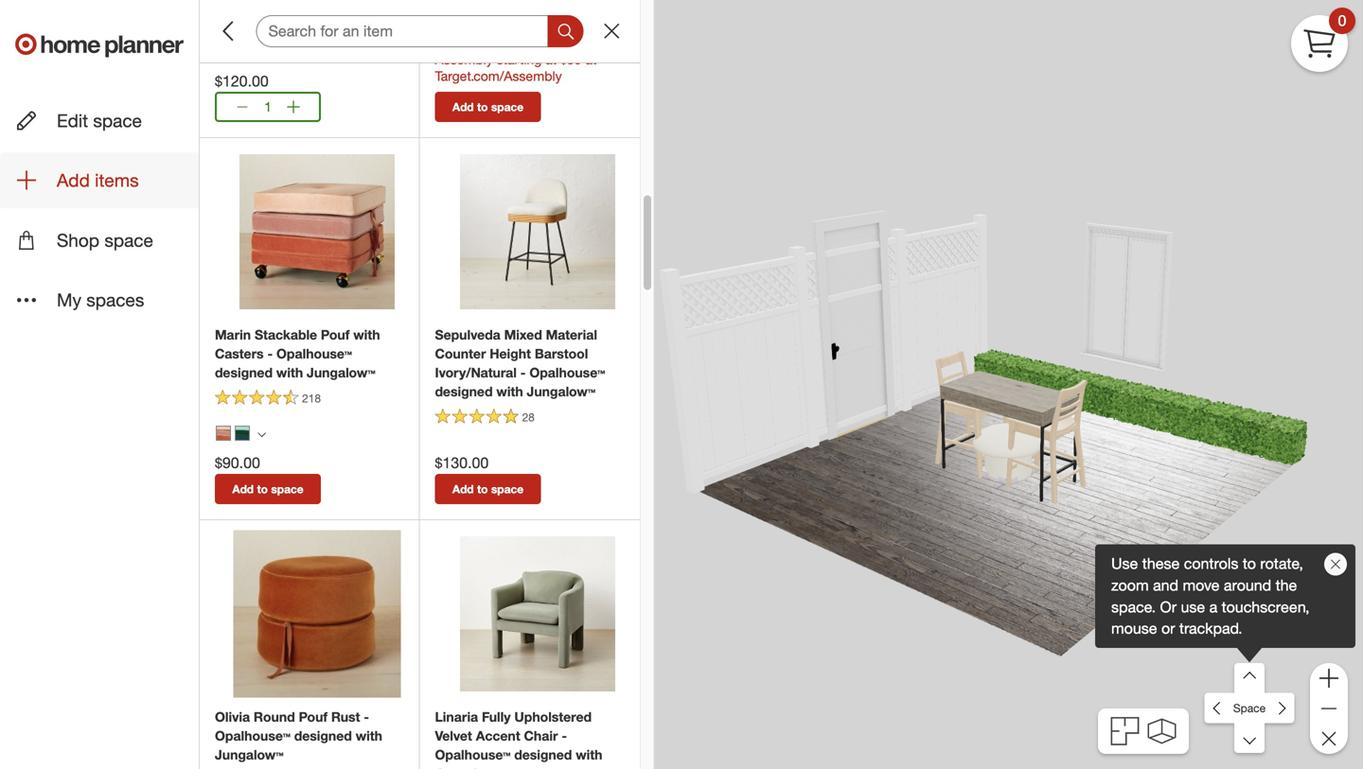 Task type: locate. For each thing, give the bounding box(es) containing it.
with down rust
[[356, 728, 382, 745]]

designed down the ivory/natural
[[435, 384, 493, 400]]

add
[[452, 100, 474, 114], [57, 170, 90, 191], [232, 482, 254, 497], [452, 482, 474, 497]]

linaria
[[435, 709, 478, 726]]

space for add to space 'button' under $90.00
[[271, 482, 304, 497]]

marin stackable pouf with casters - opalhouse™ designed with jungalow™ button
[[215, 326, 404, 383]]

space
[[491, 100, 524, 114], [93, 110, 142, 132], [104, 229, 153, 251], [271, 482, 304, 497], [491, 482, 524, 497]]

opalhouse™ down olivia
[[215, 728, 291, 745]]

use these controls to rotate, zoom and move around the space. or use a touchscreen, mouse or trackpad.
[[1112, 555, 1310, 638]]

trackpad.
[[1180, 620, 1243, 638]]

reg
[[493, 33, 512, 49]]

mixed
[[504, 327, 542, 343]]

items
[[95, 170, 139, 191]]

to down $130.00 on the bottom left of the page
[[477, 482, 488, 497]]

jungalow™ down velvet
[[435, 766, 504, 770]]

to down $90.00
[[257, 482, 268, 497]]

1 vertical spatial pouf
[[299, 709, 328, 726]]

opalhouse™ inside linaria fully upholstered velvet accent chair - opalhouse™ designed with jungalow™
[[435, 747, 511, 764]]

add to space for add to space 'button' under $90.00
[[232, 482, 304, 497]]

top view button icon image
[[1111, 718, 1139, 746]]

designed inside marin stackable pouf with casters - opalhouse™ designed with jungalow™
[[215, 365, 273, 381]]

jungalow™ inside marin stackable pouf with casters - opalhouse™ designed with jungalow™
[[307, 365, 376, 381]]

designed down rust
[[294, 728, 352, 745]]

linaria fully upholstered velvet accent chair - opalhouse™ designed with jungalow™
[[435, 709, 603, 770]]

at right "$39"
[[585, 51, 597, 68]]

controls
[[1184, 555, 1239, 573]]

sepulveda mixed material counter height barstool ivory/natural - opalhouse™ designed with jungalow™ button
[[435, 326, 625, 402]]

barstool
[[535, 346, 588, 362]]

designed down chair
[[514, 747, 572, 764]]

- right rust
[[364, 709, 369, 726]]

- down upholstered
[[562, 728, 567, 745]]

space down 28
[[491, 482, 524, 497]]

space for add to space 'button' below target.com/assembly at the top left of page
[[491, 100, 524, 114]]

add to space down $90.00
[[232, 482, 304, 497]]

space.
[[1112, 598, 1156, 617]]

$120.00
[[215, 72, 269, 90]]

shop
[[57, 229, 99, 251]]

space inside button
[[104, 229, 153, 251]]

0 horizontal spatial at
[[546, 51, 557, 68]]

round
[[254, 709, 295, 726]]

pouf inside marin stackable pouf with casters - opalhouse™ designed with jungalow™
[[321, 327, 350, 343]]

- down height
[[521, 365, 526, 381]]

sepulveda mixed material counter height barstool ivory/natural - opalhouse™ designed with jungalow™
[[435, 327, 605, 400]]

sepulveda mixed material counter height barstool ivory/natural - opalhouse™ designed with jungalow™ image
[[460, 155, 615, 310]]

space down target.com/assembly at the top left of page
[[491, 100, 524, 114]]

to up around
[[1243, 555, 1256, 573]]

add to space down $130.00 on the bottom left of the page
[[452, 482, 524, 497]]

add left items
[[57, 170, 90, 191]]

use
[[1112, 555, 1138, 573]]

tilt camera up 30° image
[[1235, 664, 1265, 694]]

opalhouse™
[[277, 346, 352, 362], [530, 365, 605, 381], [215, 728, 291, 745], [435, 747, 511, 764]]

opalhouse™ inside olivia round pouf rust - opalhouse™ designed with jungalow™
[[215, 728, 291, 745]]

pouf left rust
[[299, 709, 328, 726]]

marin
[[215, 327, 251, 343]]

$135.09 reg $192.99 assembly starting at $39 at target.com/assembly
[[435, 31, 597, 84]]

starting
[[497, 51, 542, 68]]

add to space
[[452, 100, 524, 114], [232, 482, 304, 497], [452, 482, 524, 497]]

spaces
[[86, 289, 144, 311]]

add down $130.00 on the bottom left of the page
[[452, 482, 474, 497]]

0 vertical spatial pouf
[[321, 327, 350, 343]]

designed down casters
[[215, 365, 273, 381]]

move
[[1183, 577, 1220, 595]]

$135.09
[[435, 31, 489, 50]]

target.com/assembly
[[435, 68, 562, 84]]

- down stackable
[[267, 346, 273, 362]]

rust
[[331, 709, 360, 726]]

pouf for stackable
[[321, 327, 350, 343]]

2 at from the left
[[585, 51, 597, 68]]

to for add to space 'button' under $130.00 on the bottom left of the page
[[477, 482, 488, 497]]

$192.99
[[516, 33, 563, 49]]

space right edit
[[93, 110, 142, 132]]

opalhouse™ down barstool
[[530, 365, 605, 381]]

opalhouse™ down stackable
[[277, 346, 352, 362]]

to down target.com/assembly at the top left of page
[[477, 100, 488, 114]]

add to space down target.com/assembly at the top left of page
[[452, 100, 524, 114]]

0
[[1338, 11, 1347, 30]]

space down 218
[[271, 482, 304, 497]]

with up 28
[[497, 384, 523, 400]]

with inside linaria fully upholstered velvet accent chair - opalhouse™ designed with jungalow™
[[576, 747, 603, 764]]

jungalow™ down barstool
[[527, 384, 596, 400]]

olivia round pouf rust - opalhouse™ designed with jungalow™ button
[[215, 708, 404, 765]]

1 at from the left
[[546, 51, 557, 68]]

pan camera left 30° image
[[1205, 694, 1235, 724]]

pouf right stackable
[[321, 327, 350, 343]]

with down upholstered
[[576, 747, 603, 764]]

tilt camera down 30° image
[[1235, 724, 1265, 754]]

-
[[267, 346, 273, 362], [521, 365, 526, 381], [364, 709, 369, 726], [562, 728, 567, 745]]

add to space button
[[435, 92, 541, 122], [215, 474, 321, 505], [435, 474, 541, 505]]

jungalow™ down olivia
[[215, 747, 284, 764]]

pouf
[[321, 327, 350, 343], [299, 709, 328, 726]]

linaria fully upholstered velvet accent chair - opalhouse™ designed with jungalow™ image
[[460, 537, 615, 692]]

and
[[1153, 577, 1179, 595]]

shop space
[[57, 229, 153, 251]]

with up 218
[[276, 365, 303, 381]]

stackable
[[255, 327, 317, 343]]

olivia round pouf rust - opalhouse™ designed with jungalow™ image
[[233, 531, 401, 698]]

jungalow™
[[307, 365, 376, 381], [527, 384, 596, 400], [215, 747, 284, 764], [435, 766, 504, 770]]

shop space button
[[0, 212, 199, 268]]

opalhouse™ down velvet
[[435, 747, 511, 764]]

material
[[546, 327, 597, 343]]

assembly
[[435, 51, 493, 68]]

- inside marin stackable pouf with casters - opalhouse™ designed with jungalow™
[[267, 346, 273, 362]]

pouf inside olivia round pouf rust - opalhouse™ designed with jungalow™
[[299, 709, 328, 726]]

to
[[477, 100, 488, 114], [257, 482, 268, 497], [477, 482, 488, 497], [1243, 555, 1256, 573]]

use
[[1181, 598, 1205, 617]]

velvet
[[435, 728, 472, 745]]

add to space for add to space 'button' under $130.00 on the bottom left of the page
[[452, 482, 524, 497]]

fully
[[482, 709, 511, 726]]

my spaces button
[[0, 272, 199, 328]]

at left "$39"
[[546, 51, 557, 68]]

jungalow™ inside sepulveda mixed material counter height barstool ivory/natural - opalhouse™ designed with jungalow™
[[527, 384, 596, 400]]

with
[[353, 327, 380, 343], [276, 365, 303, 381], [497, 384, 523, 400], [356, 728, 382, 745], [576, 747, 603, 764]]

designed
[[215, 365, 273, 381], [435, 384, 493, 400], [294, 728, 352, 745], [514, 747, 572, 764]]

designed inside sepulveda mixed material counter height barstool ivory/natural - opalhouse™ designed with jungalow™
[[435, 384, 493, 400]]

- inside linaria fully upholstered velvet accent chair - opalhouse™ designed with jungalow™
[[562, 728, 567, 745]]

jungalow™ up 218
[[307, 365, 376, 381]]

space right shop
[[104, 229, 153, 251]]

jungalow™ inside olivia round pouf rust - opalhouse™ designed with jungalow™
[[215, 747, 284, 764]]

at
[[546, 51, 557, 68], [585, 51, 597, 68]]

1 horizontal spatial at
[[585, 51, 597, 68]]

or
[[1160, 598, 1177, 617]]



Task type: vqa. For each thing, say whether or not it's contained in the screenshot.
"Ideas" inside the 'Ideas' link
no



Task type: describe. For each thing, give the bounding box(es) containing it.
edit space button
[[0, 93, 199, 149]]

around
[[1224, 577, 1272, 595]]

add items button
[[0, 153, 199, 209]]

edit
[[57, 110, 88, 132]]

to for add to space 'button' under $90.00
[[257, 482, 268, 497]]

home planner landing page image
[[15, 15, 184, 76]]

my
[[57, 289, 81, 311]]

front view button icon image
[[1148, 719, 1177, 745]]

rust/blush gradient image
[[216, 426, 231, 441]]

add to space button down $90.00
[[215, 474, 321, 505]]

use these controls to rotate, zoom and move around the space. or use a touchscreen, mouse or trackpad. tooltip
[[1095, 545, 1356, 649]]

these
[[1143, 555, 1180, 573]]

marin stackable pouf with casters - opalhouse™ designed with jungalow™
[[215, 327, 380, 381]]

designed inside linaria fully upholstered velvet accent chair - opalhouse™ designed with jungalow™
[[514, 747, 572, 764]]

space inside button
[[93, 110, 142, 132]]

pouf for round
[[299, 709, 328, 726]]

height
[[490, 346, 531, 362]]

ivory/natural
[[435, 365, 517, 381]]

space for add to space 'button' under $130.00 on the bottom left of the page
[[491, 482, 524, 497]]

space
[[1234, 702, 1266, 716]]

designed inside olivia round pouf rust - opalhouse™ designed with jungalow™
[[294, 728, 352, 745]]

add to space button down $130.00 on the bottom left of the page
[[435, 474, 541, 505]]

blue/green gradient image
[[235, 426, 250, 441]]

the
[[1276, 577, 1297, 595]]

add down $90.00
[[232, 482, 254, 497]]

to for add to space 'button' below target.com/assembly at the top left of page
[[477, 100, 488, 114]]

linaria fully upholstered velvet accent chair - opalhouse™ designed with jungalow™ button
[[435, 708, 625, 770]]

edit space
[[57, 110, 142, 132]]

or
[[1162, 620, 1175, 638]]

a
[[1210, 598, 1218, 617]]

add items
[[57, 170, 139, 191]]

pan camera right 30° image
[[1265, 694, 1295, 724]]

- inside sepulveda mixed material counter height barstool ivory/natural - opalhouse™ designed with jungalow™
[[521, 365, 526, 381]]

casters
[[215, 346, 264, 362]]

add to space button down target.com/assembly at the top left of page
[[435, 92, 541, 122]]

my spaces
[[57, 289, 144, 311]]

marin stackable pouf with casters - opalhouse™ designed with jungalow™ image
[[239, 155, 395, 310]]

opalhouse™ inside sepulveda mixed material counter height barstool ivory/natural - opalhouse™ designed with jungalow™
[[530, 365, 605, 381]]

with inside sepulveda mixed material counter height barstool ivory/natural - opalhouse™ designed with jungalow™
[[497, 384, 523, 400]]

opalhouse™ inside marin stackable pouf with casters - opalhouse™ designed with jungalow™
[[277, 346, 352, 362]]

add down target.com/assembly at the top left of page
[[452, 100, 474, 114]]

- inside olivia round pouf rust - opalhouse™ designed with jungalow™
[[364, 709, 369, 726]]

chair
[[524, 728, 558, 745]]

upholstered
[[515, 709, 592, 726]]

olivia
[[215, 709, 250, 726]]

218
[[302, 392, 321, 406]]

with inside olivia round pouf rust - opalhouse™ designed with jungalow™
[[356, 728, 382, 745]]

jungalow™ inside linaria fully upholstered velvet accent chair - opalhouse™ designed with jungalow™
[[435, 766, 504, 770]]

28
[[522, 411, 535, 425]]

add to space for add to space 'button' below target.com/assembly at the top left of page
[[452, 100, 524, 114]]

sepulveda
[[435, 327, 501, 343]]

$90.00
[[215, 454, 260, 473]]

olivia round pouf rust - opalhouse™ designed with jungalow™
[[215, 709, 382, 764]]

accent
[[476, 728, 520, 745]]

rotate,
[[1261, 555, 1304, 573]]

with right stackable
[[353, 327, 380, 343]]

0 button
[[1291, 8, 1356, 72]]

zoom
[[1112, 577, 1149, 595]]

Search for an item search field
[[256, 15, 584, 47]]

counter
[[435, 346, 486, 362]]

$39
[[560, 51, 582, 68]]

touchscreen,
[[1222, 598, 1310, 617]]

mouse
[[1112, 620, 1158, 638]]

to inside use these controls to rotate, zoom and move around the space. or use a touchscreen, mouse or trackpad.
[[1243, 555, 1256, 573]]

$130.00
[[435, 454, 489, 473]]

add inside button
[[57, 170, 90, 191]]



